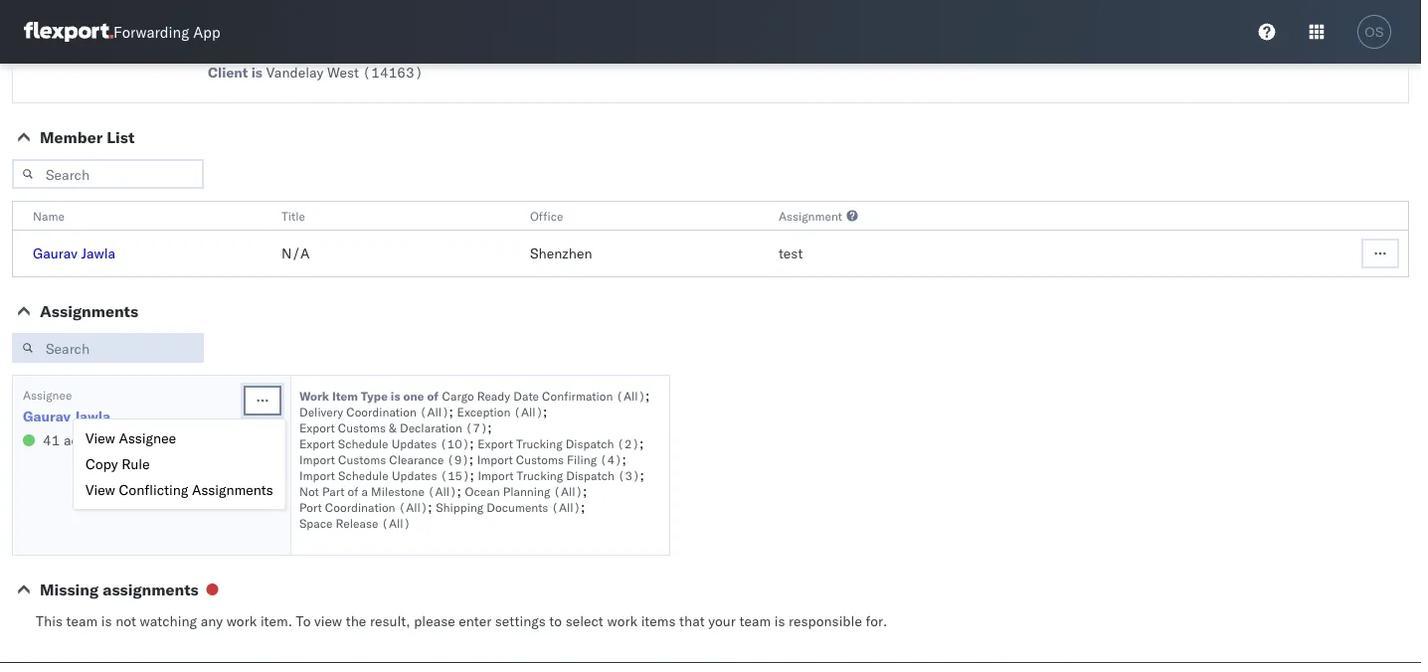 Task type: vqa. For each thing, say whether or not it's contained in the screenshot.
2023 related to 2:30 PM CST, Feb 17, 2023 SCHEDULE DELIVERY APPOINTMENT button
no



Task type: describe. For each thing, give the bounding box(es) containing it.
(3)
[[618, 468, 640, 483]]

0 vertical spatial jawla
[[81, 245, 115, 262]]

confirmation
[[542, 388, 613, 403]]

Search text field
[[12, 333, 204, 363]]

ocean
[[465, 484, 500, 499]]

clearance
[[389, 452, 444, 467]]

member
[[40, 127, 103, 147]]

assignment
[[779, 208, 842, 223]]

cargo ready date confirmation (all) ; delivery coordination (all) ; exception (all) ; export customs & declaration (7) ; export schedule updates (10) ; export trucking dispatch (2) ; import customs clearance (9) ; import customs filing (4) ; import schedule updates (15) ; import trucking dispatch (3) ; not part of a milestone (all) ; ocean planning (all) ; port coordination (all) ; shipping documents (all) ; space release (all)
[[299, 386, 650, 531]]

0 vertical spatial coordination
[[346, 404, 417, 419]]

delivery
[[299, 404, 343, 419]]

assignee inside view assignee copy rule view conflicting assignments
[[119, 430, 176, 447]]

os
[[1365, 24, 1384, 39]]

milestone
[[371, 484, 425, 499]]

is left responsible
[[774, 613, 785, 630]]

assignee inside 'assignee gaurav jawla'
[[23, 387, 72, 402]]

title
[[281, 208, 305, 223]]

assignee gaurav jawla
[[23, 387, 110, 425]]

space
[[299, 516, 333, 531]]

cargo
[[442, 388, 474, 403]]

of inside cargo ready date confirmation (all) ; delivery coordination (all) ; exception (all) ; export customs & declaration (7) ; export schedule updates (10) ; export trucking dispatch (2) ; import customs clearance (9) ; import customs filing (4) ; import schedule updates (15) ; import trucking dispatch (3) ; not part of a milestone (all) ; ocean planning (all) ; port coordination (all) ; shipping documents (all) ; space release (all)
[[348, 484, 358, 499]]

select
[[566, 613, 603, 630]]

office
[[530, 208, 563, 223]]

any
[[201, 613, 223, 630]]

vandelay west (14163)
[[266, 64, 423, 81]]

n/a
[[281, 245, 310, 262]]

1 updates from the top
[[391, 436, 437, 451]]

1 vertical spatial coordination
[[325, 500, 395, 515]]

view assignee copy rule view conflicting assignments
[[86, 430, 273, 499]]

gaurav inside 'assignee gaurav jawla'
[[23, 408, 71, 425]]

exception
[[457, 404, 511, 419]]

0 vertical spatial items
[[139, 432, 173, 449]]

not
[[299, 484, 319, 499]]

flexport. image
[[24, 22, 113, 42]]

customs up a at left
[[338, 452, 386, 467]]

customs left &
[[338, 420, 386, 435]]

is right client
[[251, 64, 263, 81]]

test
[[779, 245, 803, 262]]

shenzhen
[[530, 245, 592, 262]]

41
[[43, 432, 60, 449]]

to
[[549, 613, 562, 630]]

(2)
[[617, 436, 639, 451]]

1 vertical spatial gaurav jawla link
[[23, 407, 110, 427]]

0 vertical spatial gaurav
[[33, 245, 78, 262]]

1 vertical spatial dispatch
[[566, 468, 615, 483]]

this
[[36, 613, 63, 630]]

is left one
[[391, 388, 400, 403]]

2 updates from the top
[[392, 468, 437, 483]]

item
[[332, 388, 358, 403]]

please
[[414, 613, 455, 630]]

responsible
[[789, 613, 862, 630]]

release
[[336, 516, 378, 531]]

1 horizontal spatial of
[[427, 388, 439, 403]]

1 team from the left
[[66, 613, 98, 630]]

view
[[314, 613, 342, 630]]

1 vertical spatial schedule
[[338, 468, 389, 483]]

copy
[[86, 455, 118, 473]]

this team is not watching any work item. to view the result, please enter settings to select work items that your team is responsible for.
[[36, 613, 887, 630]]

work item type is one of
[[299, 388, 439, 403]]

documents
[[487, 500, 548, 515]]

your
[[708, 613, 736, 630]]

planning
[[503, 484, 550, 499]]

2 view from the top
[[86, 481, 115, 499]]

(9)
[[447, 452, 469, 467]]

1 horizontal spatial work
[[226, 613, 257, 630]]

missing assignments
[[40, 580, 199, 600]]

0 vertical spatial dispatch
[[566, 436, 614, 451]]

1 view from the top
[[86, 430, 115, 447]]

0 vertical spatial schedule
[[338, 436, 388, 451]]

missing
[[40, 580, 99, 600]]



Task type: locate. For each thing, give the bounding box(es) containing it.
assignments inside view assignee copy rule view conflicting assignments
[[192, 481, 273, 499]]

jawla
[[81, 245, 115, 262], [74, 408, 110, 425]]

import
[[299, 452, 335, 467], [477, 452, 513, 467], [299, 468, 335, 483], [478, 468, 514, 483]]

items
[[139, 432, 173, 449], [641, 613, 676, 630]]

gaurav jawla link down name
[[33, 245, 115, 262]]

coordination up release
[[325, 500, 395, 515]]

view down copy
[[86, 481, 115, 499]]

1 vertical spatial assignee
[[119, 430, 176, 447]]

1 horizontal spatial assignee
[[119, 430, 176, 447]]

0 horizontal spatial assignee
[[23, 387, 72, 402]]

0 horizontal spatial of
[[348, 484, 358, 499]]

assignments left the not
[[192, 481, 273, 499]]

west
[[327, 64, 359, 81]]

updates down clearance
[[392, 468, 437, 483]]

Search text field
[[12, 159, 204, 189]]

updates
[[391, 436, 437, 451], [392, 468, 437, 483]]

trucking
[[516, 436, 563, 451], [517, 468, 563, 483]]

1 vertical spatial view
[[86, 481, 115, 499]]

client is
[[208, 64, 263, 81]]

of
[[427, 388, 439, 403], [348, 484, 358, 499]]

team right this on the left of page
[[66, 613, 98, 630]]

0 horizontal spatial work
[[105, 432, 135, 449]]

1 vertical spatial gaurav
[[23, 408, 71, 425]]

watching
[[140, 613, 197, 630]]

not
[[116, 613, 136, 630]]

coordination down "type"
[[346, 404, 417, 419]]

customs
[[338, 420, 386, 435], [338, 452, 386, 467], [516, 452, 564, 467]]

0 vertical spatial assignee
[[23, 387, 72, 402]]

(4)
[[600, 452, 622, 467]]

the
[[346, 613, 366, 630]]

dispatch up filing
[[566, 436, 614, 451]]

is left not at left bottom
[[101, 613, 112, 630]]

is
[[251, 64, 263, 81], [391, 388, 400, 403], [101, 613, 112, 630], [774, 613, 785, 630]]

1 vertical spatial trucking
[[517, 468, 563, 483]]

member list
[[40, 127, 135, 147]]

schedule
[[338, 436, 388, 451], [338, 468, 389, 483]]

work
[[299, 388, 329, 403]]

client
[[208, 64, 248, 81]]

os button
[[1352, 9, 1397, 55]]

0 horizontal spatial assignments
[[40, 301, 138, 321]]

enter
[[459, 613, 491, 630]]

to
[[296, 613, 311, 630]]

1 vertical spatial updates
[[392, 468, 437, 483]]

work right any
[[226, 613, 257, 630]]

2 horizontal spatial work
[[607, 613, 638, 630]]

team
[[66, 613, 98, 630], [739, 613, 771, 630]]

ready
[[477, 388, 510, 403]]

customs up planning
[[516, 452, 564, 467]]

1 vertical spatial items
[[641, 613, 676, 630]]

;
[[646, 386, 650, 404], [449, 402, 453, 420], [543, 402, 547, 420], [488, 418, 492, 436], [470, 434, 474, 452], [639, 434, 644, 452], [469, 450, 473, 467], [622, 450, 626, 467], [470, 466, 474, 483], [640, 466, 644, 483], [457, 482, 461, 499], [583, 482, 587, 499], [428, 498, 432, 515], [581, 498, 585, 515]]

1 horizontal spatial items
[[641, 613, 676, 630]]

coordination
[[346, 404, 417, 419], [325, 500, 395, 515]]

gaurav jawla
[[33, 245, 115, 262]]

(15)
[[440, 468, 470, 483]]

(all)
[[616, 388, 646, 403], [420, 404, 449, 419], [514, 404, 543, 419], [428, 484, 457, 499], [553, 484, 583, 499], [398, 500, 428, 515], [551, 500, 581, 515], [381, 516, 411, 531]]

item.
[[260, 613, 292, 630]]

assignee up rule
[[119, 430, 176, 447]]

gaurav jawla link up 41
[[23, 407, 110, 427]]

result,
[[370, 613, 410, 630]]

dispatch down filing
[[566, 468, 615, 483]]

updates up clearance
[[391, 436, 437, 451]]

team right your
[[739, 613, 771, 630]]

date
[[513, 388, 539, 403]]

one
[[403, 388, 424, 403]]

conflicting
[[119, 481, 188, 499]]

1 vertical spatial of
[[348, 484, 358, 499]]

&
[[389, 420, 397, 435]]

1 horizontal spatial team
[[739, 613, 771, 630]]

0 vertical spatial updates
[[391, 436, 437, 451]]

1 horizontal spatial assignments
[[192, 481, 273, 499]]

a
[[362, 484, 368, 499]]

of left a at left
[[348, 484, 358, 499]]

dispatch
[[566, 436, 614, 451], [566, 468, 615, 483]]

gaurav
[[33, 245, 78, 262], [23, 408, 71, 425]]

jawla up active
[[74, 408, 110, 425]]

(14163)
[[363, 64, 423, 81]]

type
[[361, 388, 388, 403]]

jawla down search text field
[[81, 245, 115, 262]]

0 vertical spatial trucking
[[516, 436, 563, 451]]

assignee up 41
[[23, 387, 72, 402]]

0 vertical spatial gaurav jawla link
[[33, 245, 115, 262]]

view
[[86, 430, 115, 447], [86, 481, 115, 499]]

work right select
[[607, 613, 638, 630]]

items up rule
[[139, 432, 173, 449]]

0 vertical spatial of
[[427, 388, 439, 403]]

work up rule
[[105, 432, 135, 449]]

rule
[[122, 455, 150, 473]]

export
[[299, 420, 335, 435], [299, 436, 335, 451], [478, 436, 513, 451]]

jawla inside 'assignee gaurav jawla'
[[74, 408, 110, 425]]

of right one
[[427, 388, 439, 403]]

assignee
[[23, 387, 72, 402], [119, 430, 176, 447]]

settings
[[495, 613, 546, 630]]

filing
[[567, 452, 597, 467]]

0 horizontal spatial items
[[139, 432, 173, 449]]

for.
[[866, 613, 887, 630]]

0 vertical spatial view
[[86, 430, 115, 447]]

41 active work items
[[43, 432, 173, 449]]

gaurav jawla link
[[33, 245, 115, 262], [23, 407, 110, 427]]

items left that
[[641, 613, 676, 630]]

active
[[64, 432, 101, 449]]

app
[[193, 22, 220, 41]]

1 vertical spatial jawla
[[74, 408, 110, 425]]

(7)
[[465, 420, 488, 435]]

forwarding app link
[[24, 22, 220, 42]]

gaurav up 41
[[23, 408, 71, 425]]

vandelay
[[266, 64, 324, 81]]

0 vertical spatial assignments
[[40, 301, 138, 321]]

assignments up search text box
[[40, 301, 138, 321]]

shipping
[[436, 500, 484, 515]]

that
[[679, 613, 705, 630]]

name
[[33, 208, 64, 223]]

forwarding app
[[113, 22, 220, 41]]

work
[[105, 432, 135, 449], [226, 613, 257, 630], [607, 613, 638, 630]]

list
[[107, 127, 135, 147]]

2 team from the left
[[739, 613, 771, 630]]

declaration
[[400, 420, 462, 435]]

forwarding
[[113, 22, 189, 41]]

part
[[322, 484, 345, 499]]

0 horizontal spatial team
[[66, 613, 98, 630]]

(10)
[[440, 436, 470, 451]]

assignments
[[103, 580, 199, 600]]

gaurav down name
[[33, 245, 78, 262]]

1 vertical spatial assignments
[[192, 481, 273, 499]]

view up copy
[[86, 430, 115, 447]]

port
[[299, 500, 322, 515]]



